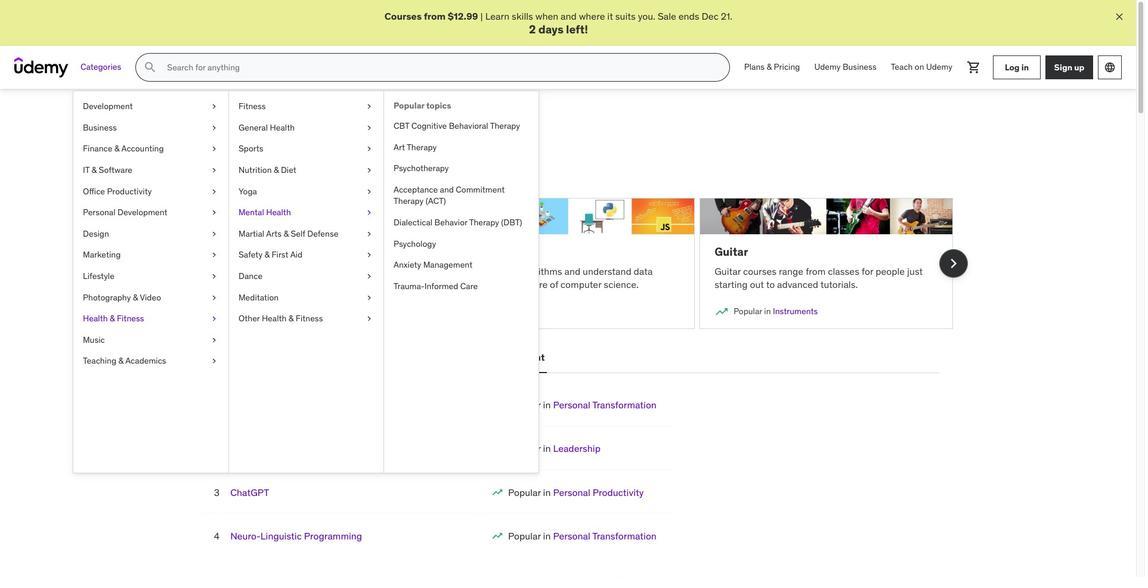 Task type: describe. For each thing, give the bounding box(es) containing it.
xsmall image for yoga
[[365, 186, 374, 198]]

instruments
[[773, 306, 818, 317]]

art therapy
[[394, 142, 437, 153]]

to inside learn to build algorithms and understand data structures at the core of computer science.
[[483, 265, 491, 277]]

trauma-
[[394, 281, 425, 292]]

leadership
[[553, 443, 601, 455]]

learn inside courses from $12.99 | learn skills when and where it suits you. sale ends dec 21. 2 days left!
[[486, 10, 510, 22]]

in left leadership
[[543, 443, 551, 455]]

data
[[256, 306, 274, 317]]

|
[[481, 10, 483, 22]]

udemy business
[[815, 62, 877, 72]]

xsmall image for finance & accounting
[[209, 143, 219, 155]]

dec
[[702, 10, 719, 22]]

cbt cognitive behavioral therapy link
[[384, 116, 539, 137]]

psychology
[[394, 238, 436, 249]]

2
[[529, 22, 536, 37]]

of
[[550, 279, 559, 291]]

development for the personal development button
[[484, 352, 545, 364]]

xsmall image for safety & first aid
[[365, 250, 374, 261]]

in left "instruments" link
[[765, 306, 771, 317]]

4
[[214, 531, 220, 543]]

acceptance and commitment therapy (act) link
[[384, 179, 539, 212]]

academics
[[125, 356, 166, 367]]

ends
[[679, 10, 700, 22]]

guitar for guitar courses range from classes for people just starting out to advanced tutorials.
[[715, 265, 741, 277]]

popular for the personal transformation link related to second cell from the bottom of the page
[[508, 531, 541, 543]]

music
[[83, 335, 105, 345]]

4 cell from the top
[[508, 531, 657, 543]]

health for general health
[[270, 122, 295, 133]]

psychotherapy
[[394, 163, 449, 174]]

understand
[[583, 265, 632, 277]]

development for the personal development link
[[118, 207, 167, 218]]

health for mental health
[[266, 207, 291, 218]]

health up music
[[83, 313, 108, 324]]

(dbt)
[[501, 217, 522, 228]]

general
[[239, 122, 268, 133]]

choose a language image
[[1105, 62, 1116, 74]]

algorithms
[[456, 245, 516, 259]]

xsmall image for nutrition & diet
[[365, 165, 374, 176]]

health & fitness
[[83, 313, 144, 324]]

algorithms
[[517, 265, 563, 277]]

topics inside mental health element
[[427, 100, 451, 111]]

or
[[326, 152, 335, 164]]

design
[[83, 228, 109, 239]]

to inside guitar courses range from classes for people just starting out to advanced tutorials.
[[767, 279, 775, 291]]

2 cell from the top
[[508, 443, 601, 455]]

popular for the data & analytics link
[[217, 306, 245, 317]]

finance
[[83, 143, 112, 154]]

therapy inside acceptance and commitment therapy (act)
[[394, 196, 424, 207]]

how
[[393, 265, 410, 277]]

anxiety
[[394, 260, 421, 270]]

machine learning
[[198, 245, 293, 259]]

use
[[198, 265, 214, 277]]

neuro-
[[230, 531, 261, 543]]

care
[[461, 281, 478, 292]]

categories button
[[73, 53, 129, 82]]

cbt
[[394, 121, 410, 131]]

learn something completely new or improve your existing skills
[[183, 152, 451, 164]]

teach on udemy link
[[884, 53, 960, 82]]

teach on udemy
[[891, 62, 953, 72]]

teaching & academics
[[83, 356, 166, 367]]

mental
[[239, 207, 264, 218]]

popular in image for popular in personal transformation
[[492, 531, 504, 543]]

& for academics
[[118, 356, 124, 367]]

marketing
[[83, 250, 121, 260]]

trauma-informed care
[[394, 281, 478, 292]]

popular in image for popular in personal productivity
[[492, 487, 504, 499]]

and inside acceptance and commitment therapy (act)
[[440, 184, 454, 195]]

1 udemy from the left
[[815, 62, 841, 72]]

general health
[[239, 122, 295, 133]]

dance
[[239, 271, 263, 282]]

and inside learn to build algorithms and understand data structures at the core of computer science.
[[565, 265, 581, 277]]

trauma-informed care link
[[384, 276, 539, 297]]

new
[[306, 152, 324, 164]]

0 horizontal spatial fitness
[[117, 313, 144, 324]]

popular in image for machine learning
[[198, 305, 212, 319]]

to right how
[[412, 265, 421, 277]]

popular for leadership link
[[508, 443, 541, 455]]

suits
[[616, 10, 636, 22]]

xsmall image for it & software
[[209, 165, 219, 176]]

dialectical behavior therapy (dbt)
[[394, 217, 522, 228]]

it & software
[[83, 165, 132, 175]]

from inside guitar courses range from classes for people just starting out to advanced tutorials.
[[806, 265, 826, 277]]

management
[[423, 260, 473, 270]]

udemy image
[[14, 57, 69, 78]]

days
[[539, 22, 564, 37]]

martial
[[239, 228, 264, 239]]

xsmall image for health & fitness
[[209, 313, 219, 325]]

popular for "instruments" link
[[734, 306, 763, 317]]

from inside the use statistical probability to teach computers how to learn from data.
[[221, 279, 241, 291]]

1 transformation from the top
[[593, 399, 657, 411]]

mental health
[[239, 207, 291, 218]]

sign
[[1055, 62, 1073, 73]]

0 horizontal spatial topics
[[338, 118, 382, 136]]

personal for second cell from the bottom of the page
[[553, 531, 591, 543]]

popular inside mental health element
[[394, 100, 425, 111]]

popular in data & analytics
[[217, 306, 317, 317]]

therapy inside dialectical behavior therapy (dbt) 'link'
[[469, 217, 499, 228]]

sign up
[[1055, 62, 1085, 73]]

personal development link
[[73, 202, 229, 224]]

1 cell from the top
[[508, 399, 657, 411]]

xsmall image for general health
[[365, 122, 374, 134]]

yoga link
[[229, 181, 384, 202]]

xsmall image for personal development
[[209, 207, 219, 219]]

yoga
[[239, 186, 257, 197]]

xsmall image for teaching & academics
[[209, 356, 219, 368]]

science.
[[604, 279, 639, 291]]

range
[[779, 265, 804, 277]]

learn for popular and trending topics
[[183, 152, 207, 164]]

tutorials.
[[821, 279, 858, 291]]

personal development button
[[440, 344, 547, 372]]

meditation
[[239, 292, 279, 303]]

other
[[239, 313, 260, 324]]

xsmall image for design
[[209, 228, 219, 240]]

martial arts & self defense
[[239, 228, 339, 239]]

computer
[[561, 279, 602, 291]]

xsmall image for sports
[[365, 143, 374, 155]]

safety & first aid link
[[229, 245, 384, 266]]

learn
[[198, 279, 219, 291]]

dialectical
[[394, 217, 433, 228]]

3 cell from the top
[[508, 487, 644, 499]]

bestselling button
[[197, 344, 253, 372]]

shopping cart with 0 items image
[[967, 60, 982, 75]]

instruments link
[[773, 306, 818, 317]]

popular in personal transformation for 1st cell from the top of the page
[[508, 399, 657, 411]]

acceptance and commitment therapy (act)
[[394, 184, 505, 207]]

21.
[[721, 10, 733, 22]]

mental health element
[[384, 91, 539, 473]]

psychotherapy link
[[384, 158, 539, 179]]

personal transformation link for second cell from the bottom of the page
[[553, 531, 657, 543]]

teaching
[[83, 356, 116, 367]]

next image
[[944, 254, 963, 273]]

& for video
[[133, 292, 138, 303]]

popular in instruments
[[734, 306, 818, 317]]



Task type: locate. For each thing, give the bounding box(es) containing it.
1 vertical spatial guitar
[[715, 265, 741, 277]]

0 vertical spatial learn
[[486, 10, 510, 22]]

1 vertical spatial development
[[118, 207, 167, 218]]

linguistic
[[261, 531, 302, 543]]

from left $12.99
[[424, 10, 446, 22]]

guitar courses range from classes for people just starting out to advanced tutorials.
[[715, 265, 923, 291]]

health up arts
[[266, 207, 291, 218]]

xsmall image for development
[[209, 101, 219, 113]]

business up the finance
[[83, 122, 117, 133]]

1 personal transformation link from the top
[[553, 399, 657, 411]]

0 horizontal spatial udemy
[[815, 62, 841, 72]]

xsmall image down learn
[[209, 313, 219, 325]]

0 vertical spatial popular in image
[[492, 487, 504, 499]]

xsmall image inside nutrition & diet link
[[365, 165, 374, 176]]

xsmall image for martial arts & self defense
[[365, 228, 374, 240]]

popular in personal transformation down popular in personal productivity
[[508, 531, 657, 543]]

in down popular in leadership
[[543, 487, 551, 499]]

business
[[843, 62, 877, 72], [83, 122, 117, 133]]

xsmall image inside lifestyle link
[[209, 271, 219, 283]]

meditation link
[[229, 287, 384, 309]]

xsmall image up something
[[209, 101, 219, 113]]

and up (act)
[[440, 184, 454, 195]]

therapy inside cbt cognitive behavioral therapy link
[[490, 121, 520, 131]]

0 vertical spatial personal development
[[83, 207, 167, 218]]

1 vertical spatial from
[[806, 265, 826, 277]]

at
[[502, 279, 511, 291]]

statistical
[[217, 265, 258, 277]]

business left teach
[[843, 62, 877, 72]]

personal development inside button
[[442, 352, 545, 364]]

analytics
[[283, 306, 317, 317]]

learn left something
[[183, 152, 207, 164]]

from up advanced
[[806, 265, 826, 277]]

popular for the personal transformation link related to 1st cell from the top of the page
[[508, 399, 541, 411]]

popular in leadership
[[508, 443, 601, 455]]

xsmall image inside mental health link
[[365, 207, 374, 219]]

xsmall image down 'your'
[[365, 186, 374, 198]]

2 horizontal spatial fitness
[[296, 313, 323, 324]]

use statistical probability to teach computers how to learn from data.
[[198, 265, 421, 291]]

2 udemy from the left
[[927, 62, 953, 72]]

safety & first aid
[[239, 250, 303, 260]]

0 vertical spatial business
[[843, 62, 877, 72]]

xsmall image for photography & video
[[209, 292, 219, 304]]

martial arts & self defense link
[[229, 224, 384, 245]]

1 horizontal spatial learn
[[456, 265, 481, 277]]

personal transformation link up leadership link
[[553, 399, 657, 411]]

xsmall image for mental health
[[365, 207, 374, 219]]

xsmall image inside health & fitness link
[[209, 313, 219, 325]]

skills right existing
[[430, 152, 451, 164]]

0 horizontal spatial learn
[[183, 152, 207, 164]]

xsmall image for business
[[209, 122, 219, 134]]

& inside "link"
[[92, 165, 97, 175]]

0 vertical spatial popular in personal transformation
[[508, 399, 657, 411]]

udemy right on
[[927, 62, 953, 72]]

to left teach
[[308, 265, 316, 277]]

and up left!
[[561, 10, 577, 22]]

completely
[[257, 152, 304, 164]]

& for first
[[265, 250, 270, 260]]

xsmall image inside fitness link
[[365, 101, 374, 113]]

xsmall image up bestselling
[[209, 335, 219, 346]]

existing
[[394, 152, 427, 164]]

personal
[[83, 207, 116, 218], [442, 352, 482, 364], [553, 399, 591, 411], [553, 487, 591, 499], [553, 531, 591, 543]]

submit search image
[[143, 60, 158, 75]]

0 horizontal spatial from
[[221, 279, 241, 291]]

0 vertical spatial development
[[83, 101, 133, 112]]

leadership link
[[553, 443, 601, 455]]

$12.99
[[448, 10, 478, 22]]

to right out
[[767, 279, 775, 291]]

udemy right the pricing
[[815, 62, 841, 72]]

behavioral
[[449, 121, 489, 131]]

to up structures
[[483, 265, 491, 277]]

xsmall image inside business link
[[209, 122, 219, 134]]

0 horizontal spatial personal development
[[83, 207, 167, 218]]

xsmall image inside music link
[[209, 335, 219, 346]]

popular for personal productivity 'link'
[[508, 487, 541, 499]]

health for other health & fitness
[[262, 313, 287, 324]]

probability
[[260, 265, 305, 277]]

and up computer
[[565, 265, 581, 277]]

in down popular in personal productivity
[[543, 531, 551, 543]]

1 horizontal spatial popular in image
[[715, 305, 729, 319]]

xsmall image inside office productivity link
[[209, 186, 219, 198]]

xsmall image inside the design link
[[209, 228, 219, 240]]

topics up cognitive on the top left
[[427, 100, 451, 111]]

it
[[608, 10, 613, 22]]

0 vertical spatial productivity
[[107, 186, 152, 197]]

2 vertical spatial learn
[[456, 265, 481, 277]]

photography
[[83, 292, 131, 303]]

personal transformation link down personal productivity 'link'
[[553, 531, 657, 543]]

xsmall image up 'your'
[[365, 101, 374, 113]]

fitness down photography & video
[[117, 313, 144, 324]]

& for diet
[[274, 165, 279, 175]]

personal development for the personal development button
[[442, 352, 545, 364]]

xsmall image inside safety & first aid link
[[365, 250, 374, 261]]

personal inside button
[[442, 352, 482, 364]]

therapy inside "art therapy" link
[[407, 142, 437, 153]]

topics up improve
[[338, 118, 382, 136]]

1 horizontal spatial business
[[843, 62, 877, 72]]

xsmall image for dance
[[365, 271, 374, 283]]

3
[[214, 487, 220, 499]]

xsmall image for office productivity
[[209, 186, 219, 198]]

marketing link
[[73, 245, 229, 266]]

learn for algorithms
[[456, 265, 481, 277]]

people
[[876, 265, 905, 277]]

& inside 'link'
[[767, 62, 772, 72]]

xsmall image inside the 'general health' link
[[365, 122, 374, 134]]

popular in image down learn
[[198, 305, 212, 319]]

personal transformation link for 1st cell from the top of the page
[[553, 399, 657, 411]]

xsmall image left yoga
[[209, 186, 219, 198]]

0 vertical spatial personal transformation link
[[553, 399, 657, 411]]

close image
[[1114, 11, 1126, 23]]

sign up link
[[1046, 56, 1094, 79]]

popular in image for guitar
[[715, 305, 729, 319]]

& for pricing
[[767, 62, 772, 72]]

popular in image down the starting
[[715, 305, 729, 319]]

personal development for the personal development link
[[83, 207, 167, 218]]

1 guitar from the top
[[715, 245, 749, 259]]

0 horizontal spatial skills
[[430, 152, 451, 164]]

2 vertical spatial development
[[484, 352, 545, 364]]

xsmall image up computers
[[365, 250, 374, 261]]

xsmall image
[[209, 101, 219, 113], [365, 101, 374, 113], [365, 122, 374, 134], [365, 143, 374, 155], [209, 186, 219, 198], [365, 186, 374, 198], [365, 207, 374, 219], [209, 250, 219, 261], [365, 250, 374, 261], [209, 313, 219, 325], [209, 335, 219, 346]]

self
[[291, 228, 305, 239]]

behavior
[[435, 217, 468, 228]]

xsmall image for meditation
[[365, 292, 374, 304]]

left!
[[566, 22, 588, 37]]

0 vertical spatial skills
[[512, 10, 533, 22]]

xsmall image for music
[[209, 335, 219, 346]]

therapy down acceptance
[[394, 196, 424, 207]]

learn up care
[[456, 265, 481, 277]]

& for accounting
[[114, 143, 120, 154]]

xsmall image inside the development link
[[209, 101, 219, 113]]

xsmall image inside it & software "link"
[[209, 165, 219, 176]]

popular in personal transformation
[[508, 399, 657, 411], [508, 531, 657, 543]]

1 horizontal spatial from
[[424, 10, 446, 22]]

data & analytics link
[[256, 306, 317, 317]]

anxiety management link
[[384, 255, 539, 276]]

xsmall image for other health & fitness
[[365, 313, 374, 325]]

Search for anything text field
[[165, 57, 715, 78]]

for
[[862, 265, 874, 277]]

neuro-linguistic programming
[[230, 531, 362, 543]]

art
[[394, 142, 405, 153]]

therapy right behavioral
[[490, 121, 520, 131]]

0 vertical spatial guitar
[[715, 245, 749, 259]]

cell
[[508, 399, 657, 411], [508, 443, 601, 455], [508, 487, 644, 499], [508, 531, 657, 543], [508, 574, 657, 578]]

xsmall image inside 'meditation' link
[[365, 292, 374, 304]]

xsmall image inside photography & video link
[[209, 292, 219, 304]]

xsmall image left art
[[365, 143, 374, 155]]

& for fitness
[[110, 313, 115, 324]]

xsmall image inside yoga link
[[365, 186, 374, 198]]

2 horizontal spatial from
[[806, 265, 826, 277]]

fitness down 'meditation' link
[[296, 313, 323, 324]]

1 horizontal spatial topics
[[427, 100, 451, 111]]

0 vertical spatial from
[[424, 10, 446, 22]]

xsmall image inside marketing link
[[209, 250, 219, 261]]

sports link
[[229, 139, 384, 160]]

other health & fitness
[[239, 313, 323, 324]]

programming
[[304, 531, 362, 543]]

xsmall image left dialectical at the left top of the page
[[365, 207, 374, 219]]

1 vertical spatial topics
[[338, 118, 382, 136]]

xsmall image inside other health & fitness link
[[365, 313, 374, 325]]

2 vertical spatial from
[[221, 279, 241, 291]]

first
[[272, 250, 289, 260]]

and inside courses from $12.99 | learn skills when and where it suits you. sale ends dec 21. 2 days left!
[[561, 10, 577, 22]]

chatgpt link
[[230, 487, 269, 499]]

therapy up "psychotherapy"
[[407, 142, 437, 153]]

sale
[[658, 10, 677, 22]]

plans
[[745, 62, 765, 72]]

& inside the carousel 'element'
[[276, 306, 281, 317]]

1 popular in personal transformation from the top
[[508, 399, 657, 411]]

office productivity
[[83, 186, 152, 197]]

and up sports
[[244, 118, 270, 136]]

psychology link
[[384, 234, 539, 255]]

from down statistical at the top
[[221, 279, 241, 291]]

2 transformation from the top
[[593, 531, 657, 543]]

1 horizontal spatial udemy
[[927, 62, 953, 72]]

5 cell from the top
[[508, 574, 657, 578]]

teach
[[318, 265, 342, 277]]

1 vertical spatial popular in image
[[492, 531, 504, 543]]

1 popular in image from the top
[[492, 487, 504, 499]]

skills inside courses from $12.99 | learn skills when and where it suits you. sale ends dec 21. 2 days left!
[[512, 10, 533, 22]]

plans & pricing link
[[737, 53, 808, 82]]

1 vertical spatial productivity
[[593, 487, 644, 499]]

when
[[536, 10, 559, 22]]

xsmall image inside martial arts & self defense link
[[365, 228, 374, 240]]

finance & accounting link
[[73, 139, 229, 160]]

development inside the personal development link
[[118, 207, 167, 218]]

build
[[494, 265, 515, 277]]

xsmall image inside teaching & academics link
[[209, 356, 219, 368]]

nutrition
[[239, 165, 272, 175]]

learn inside learn to build algorithms and understand data structures at the core of computer science.
[[456, 265, 481, 277]]

1 horizontal spatial fitness
[[239, 101, 266, 112]]

log in link
[[994, 56, 1041, 79]]

core
[[529, 279, 548, 291]]

xsmall image inside sports link
[[365, 143, 374, 155]]

1 horizontal spatial productivity
[[593, 487, 644, 499]]

from inside courses from $12.99 | learn skills when and where it suits you. sale ends dec 21. 2 days left!
[[424, 10, 446, 22]]

1 popular in image from the left
[[198, 305, 212, 319]]

2 horizontal spatial learn
[[486, 10, 510, 22]]

& for software
[[92, 165, 97, 175]]

0 horizontal spatial popular in image
[[198, 305, 212, 319]]

transformation
[[593, 399, 657, 411], [593, 531, 657, 543]]

health right "other"
[[262, 313, 287, 324]]

skills up the '2'
[[512, 10, 533, 22]]

popular and trending topics
[[183, 118, 382, 136]]

it
[[83, 165, 90, 175]]

2 popular in image from the left
[[715, 305, 729, 319]]

nutrition & diet link
[[229, 160, 384, 181]]

popular in personal productivity
[[508, 487, 644, 499]]

classes
[[828, 265, 860, 277]]

popular in personal transformation for second cell from the bottom of the page
[[508, 531, 657, 543]]

0 vertical spatial transformation
[[593, 399, 657, 411]]

1 horizontal spatial personal development
[[442, 352, 545, 364]]

office productivity link
[[73, 181, 229, 202]]

2 popular in image from the top
[[492, 531, 504, 543]]

fitness up general at the top left of page
[[239, 101, 266, 112]]

lifestyle
[[83, 271, 115, 282]]

1 vertical spatial business
[[83, 122, 117, 133]]

0 horizontal spatial productivity
[[107, 186, 152, 197]]

carousel element
[[183, 184, 968, 344]]

xsmall image for marketing
[[209, 250, 219, 261]]

1 vertical spatial popular in personal transformation
[[508, 531, 657, 543]]

xsmall image inside finance & accounting link
[[209, 143, 219, 155]]

in up popular in leadership
[[543, 399, 551, 411]]

log in
[[1005, 62, 1029, 73]]

xsmall image up use
[[209, 250, 219, 261]]

popular in image
[[198, 305, 212, 319], [715, 305, 729, 319]]

xsmall image
[[209, 122, 219, 134], [209, 143, 219, 155], [209, 165, 219, 176], [365, 165, 374, 176], [209, 207, 219, 219], [209, 228, 219, 240], [365, 228, 374, 240], [209, 271, 219, 283], [365, 271, 374, 283], [209, 292, 219, 304], [365, 292, 374, 304], [365, 313, 374, 325], [209, 356, 219, 368]]

dialectical behavior therapy (dbt) link
[[384, 212, 539, 234]]

popular in image
[[492, 487, 504, 499], [492, 531, 504, 543]]

udemy
[[815, 62, 841, 72], [927, 62, 953, 72]]

xsmall image left cbt on the top of page
[[365, 122, 374, 134]]

personal for third cell
[[553, 487, 591, 499]]

personal for 1st cell from the top of the page
[[553, 399, 591, 411]]

xsmall image inside dance link
[[365, 271, 374, 283]]

2 popular in personal transformation from the top
[[508, 531, 657, 543]]

1 vertical spatial learn
[[183, 152, 207, 164]]

1 horizontal spatial skills
[[512, 10, 533, 22]]

guitar for guitar
[[715, 245, 749, 259]]

xsmall image inside the personal development link
[[209, 207, 219, 219]]

in right log
[[1022, 62, 1029, 73]]

0 horizontal spatial business
[[83, 122, 117, 133]]

photography & video
[[83, 292, 161, 303]]

2 personal transformation link from the top
[[553, 531, 657, 543]]

1 vertical spatial skills
[[430, 152, 451, 164]]

accounting
[[121, 143, 164, 154]]

personal productivity link
[[553, 487, 644, 499]]

sports
[[239, 143, 264, 154]]

xsmall image for lifestyle
[[209, 271, 219, 283]]

learn right |
[[486, 10, 510, 22]]

2 guitar from the top
[[715, 265, 741, 277]]

on
[[915, 62, 925, 72]]

1 vertical spatial transformation
[[593, 531, 657, 543]]

xsmall image for fitness
[[365, 101, 374, 113]]

1 vertical spatial personal development
[[442, 352, 545, 364]]

courses
[[744, 265, 777, 277]]

0 vertical spatial topics
[[427, 100, 451, 111]]

1 vertical spatial personal transformation link
[[553, 531, 657, 543]]

therapy left (dbt) at top left
[[469, 217, 499, 228]]

health
[[270, 122, 295, 133], [266, 207, 291, 218], [83, 313, 108, 324], [262, 313, 287, 324]]

anxiety management
[[394, 260, 473, 270]]

popular in personal transformation up leadership
[[508, 399, 657, 411]]

guitar inside guitar courses range from classes for people just starting out to advanced tutorials.
[[715, 265, 741, 277]]

development inside the personal development button
[[484, 352, 545, 364]]

in left data
[[247, 306, 254, 317]]

health right general at the top left of page
[[270, 122, 295, 133]]



Task type: vqa. For each thing, say whether or not it's contained in the screenshot.
something
yes



